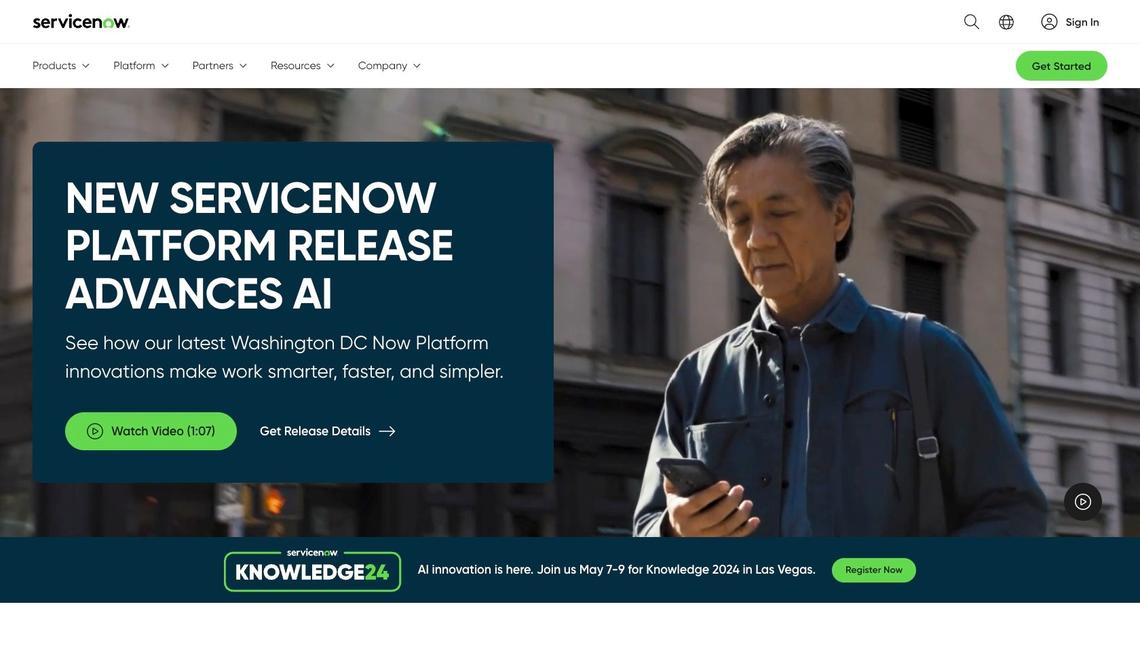 Task type: describe. For each thing, give the bounding box(es) containing it.
arc image
[[1042, 13, 1058, 30]]

play ambient video element
[[1065, 484, 1103, 522]]

search image
[[957, 6, 980, 37]]



Task type: vqa. For each thing, say whether or not it's contained in the screenshot.
play ambient video icon
yes



Task type: locate. For each thing, give the bounding box(es) containing it.
play ambient video image
[[1076, 494, 1092, 511]]

servicenow image
[[33, 14, 130, 28]]



